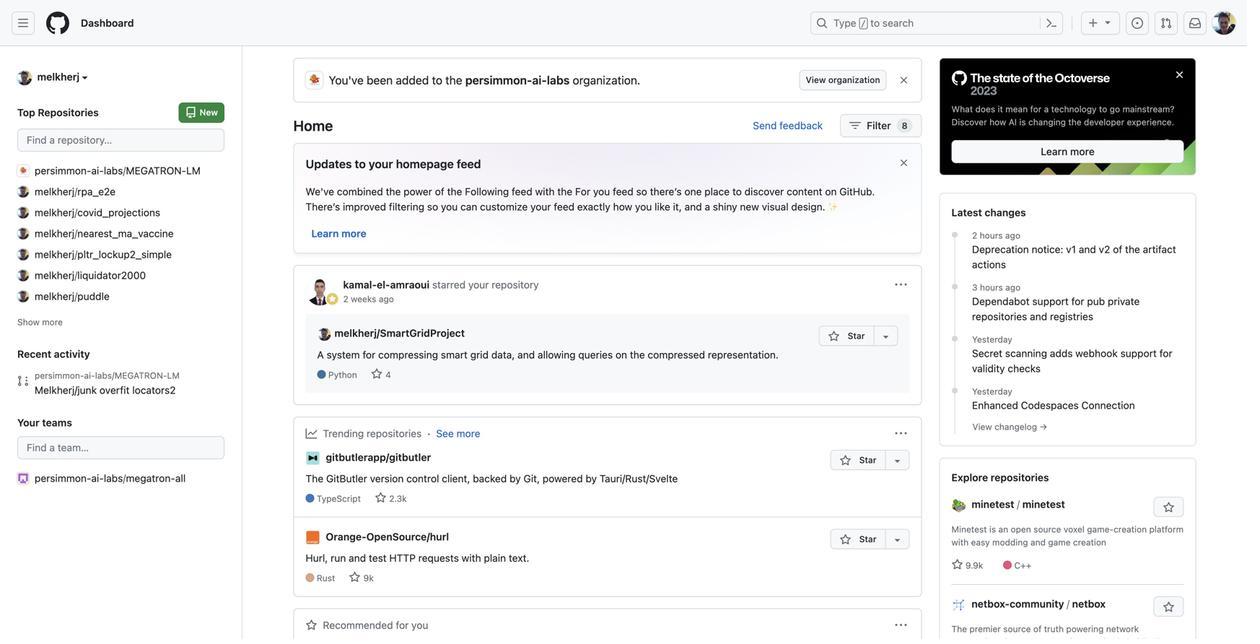 Task type: describe. For each thing, give the bounding box(es) containing it.
/ for melkherj / rpa_e2e
[[74, 185, 77, 197]]

orange-
[[326, 531, 367, 543]]

v2
[[1100, 243, 1111, 255]]

3
[[973, 282, 978, 293]]

and inside 3 hours ago dependabot support for pub private repositories and registries
[[1031, 311, 1048, 323]]

dot fill image for enhanced codespaces connection
[[950, 385, 961, 397]]

smart
[[441, 349, 468, 361]]

✨
[[829, 201, 839, 213]]

melkherj / rpa_e2e
[[35, 185, 116, 197]]

@melkherj image
[[17, 71, 32, 85]]

for inside card content element
[[363, 349, 376, 361]]

python
[[328, 370, 357, 380]]

enhanced
[[973, 399, 1019, 411]]

more down improved
[[342, 227, 367, 239]]

backed
[[473, 473, 507, 485]]

of inside we've combined the power of the following feed with the for you feed so there's one place to discover content on github. there's improved filtering so you can customize your feed exactly how you like it, and a shiny new visual design. ✨
[[435, 186, 445, 198]]

x image
[[899, 157, 910, 169]]

client,
[[442, 473, 470, 485]]

melkherj / pltr_lockup2_simple
[[35, 248, 172, 260]]

explore repositories navigation
[[940, 458, 1197, 639]]

and right run
[[349, 552, 366, 564]]

github logo image
[[952, 70, 1111, 97]]

modding
[[993, 537, 1029, 547]]

command palette image
[[1046, 17, 1058, 29]]

repositories inside 3 hours ago dependabot support for pub private repositories and registries
[[973, 311, 1028, 323]]

for inside yesterday secret scanning adds webhook support for validity checks
[[1160, 347, 1173, 359]]

labs for megatron-all
[[104, 472, 123, 484]]

weeks
[[351, 294, 377, 304]]

melkherj for melkherj / rpa_e2e
[[35, 185, 74, 197]]

melkherj/smartgridproject link
[[335, 326, 465, 341]]

add this repository to a list image inside card content element
[[881, 331, 892, 342]]

melkherj for melkherj / pltr_lockup2_simple
[[35, 248, 74, 260]]

the up filtering
[[386, 186, 401, 198]]

0 horizontal spatial learn more link
[[312, 227, 367, 239]]

melkherj for melkherj
[[37, 71, 79, 83]]

star image inside card content element
[[828, 331, 840, 342]]

melkherj for melkherj / nearest_ma_vaccine
[[35, 227, 74, 239]]

compressing
[[378, 349, 438, 361]]

mean
[[1006, 104, 1028, 114]]

dashboard
[[81, 17, 134, 29]]

ai- left organization.
[[532, 73, 547, 87]]

persimmon-ai-labs/megatron-lm melkherj/junk overfit locators2
[[35, 370, 180, 396]]

explore element
[[940, 58, 1197, 639]]

dot fill image for secret scanning adds webhook support for validity checks
[[950, 333, 961, 345]]

1 vertical spatial creation
[[1074, 537, 1107, 547]]

melkherj button
[[17, 69, 88, 85]]

star for the gitbutler version control client, backed by git, powered by tauri/rust/svelte
[[857, 455, 877, 465]]

a inside we've combined the power of the following feed with the for you feed so there's one place to discover content on github. there's improved filtering so you can customize your feed exactly how you like it, and a shiny new visual design. ✨
[[705, 201, 711, 213]]

liquidator2000 image
[[17, 270, 29, 281]]

you right recommended at left bottom
[[412, 619, 429, 631]]

triangle down image
[[1103, 16, 1114, 28]]

c++
[[1015, 560, 1032, 571]]

changing
[[1029, 117, 1067, 127]]

new
[[200, 107, 218, 117]]

0 horizontal spatial learn
[[312, 227, 339, 239]]

allowing
[[538, 349, 576, 361]]

nearest_ma_vaccine image
[[17, 228, 29, 239]]

see more link
[[436, 426, 481, 441]]

2 by from the left
[[586, 473, 597, 485]]

show more
[[17, 317, 63, 327]]

/ for melkherj / pltr_lockup2_simple
[[74, 248, 77, 260]]

recommended for you
[[323, 619, 429, 631]]

star button for the gitbutler version control client, backed by git, powered by tauri/rust/svelte
[[831, 450, 886, 470]]

puddle
[[77, 290, 110, 302]]

dot fill image for dependabot support for pub private repositories and registries
[[950, 281, 961, 293]]

0 horizontal spatial on
[[616, 349, 628, 361]]

view changelog →
[[973, 422, 1048, 432]]

labs/megatron-
[[95, 370, 167, 380]]

yesterday enhanced codespaces connection
[[973, 386, 1136, 411]]

send
[[753, 120, 777, 131]]

and inside minetest is an open source voxel game-creation platform with easy modding and game creation
[[1031, 537, 1046, 547]]

feed right for
[[613, 186, 634, 198]]

the inside card content element
[[630, 349, 645, 361]]

card content element
[[306, 314, 910, 393]]

1 vertical spatial so
[[427, 201, 438, 213]]

top repositories
[[17, 106, 99, 118]]

star image for 4
[[371, 368, 383, 380]]

powered
[[543, 473, 583, 485]]

pub
[[1088, 295, 1106, 307]]

Find a team… text field
[[17, 436, 225, 459]]

ai- for persimmon-ai-labs / megatron-all
[[91, 472, 104, 484]]

send feedback link
[[753, 118, 823, 133]]

star image for 9.9k
[[952, 559, 964, 571]]

repositories for explore repositories
[[991, 472, 1050, 484]]

0 horizontal spatial your
[[369, 157, 393, 171]]

ai- for persimmon-ai-labs/megatron-lm melkherj/junk overfit locators2
[[84, 370, 95, 380]]

melkherj/smartgridproject
[[335, 327, 465, 339]]

1 horizontal spatial your
[[469, 279, 489, 291]]

melkherj for melkherj / liquidator2000
[[35, 269, 74, 281]]

0 horizontal spatial learn more
[[312, 227, 367, 239]]

gitbutlerapp/gitbutler link
[[326, 450, 431, 465]]

platform
[[1150, 524, 1184, 534]]

plus image
[[1088, 17, 1100, 29]]

your inside we've combined the power of the following feed with the for you feed so there's one place to discover content on github. there's improved filtering so you can customize your feed exactly how you like it, and a shiny new visual design. ✨
[[531, 201, 551, 213]]

melkherj for melkherj / puddle
[[35, 290, 74, 302]]

2 hours ago deprecation notice: v1 and v2 of the artifact actions
[[973, 230, 1177, 271]]

persimmon- for persimmon-ai-labs/megatron-lm melkherj/junk overfit locators2
[[35, 370, 84, 380]]

it,
[[673, 201, 682, 213]]

of inside 2 hours ago deprecation notice: v1 and v2 of the artifact actions
[[1114, 243, 1123, 255]]

a inside what does it mean for a technology to go mainstream? discover how ai is changing the developer experience.
[[1045, 104, 1049, 114]]

for right recommended at left bottom
[[396, 619, 409, 631]]

recent
[[17, 348, 51, 360]]

the right added
[[446, 73, 463, 87]]

@gitbutlerapp profile image
[[306, 451, 320, 466]]

show more button
[[17, 315, 225, 328]]

you've been added to the persimmon-ai-labs organization.
[[329, 73, 641, 87]]

the gitbutler version control client, backed by git, powered by tauri/rust/svelte
[[306, 473, 678, 485]]

explore repositories
[[952, 472, 1050, 484]]

1 vertical spatial source
[[1004, 624, 1032, 634]]

network
[[1107, 624, 1140, 634]]

learn more link inside explore element
[[952, 140, 1185, 163]]

and inside 2 hours ago deprecation notice: v1 and v2 of the artifact actions
[[1079, 243, 1097, 255]]

hurl, run and test http requests with plain text.
[[306, 552, 530, 564]]

feed left the exactly at the left top
[[554, 201, 575, 213]]

the up can
[[447, 186, 462, 198]]

how inside we've combined the power of the following feed with the for you feed so there's one place to discover content on github. there's improved filtering so you can customize your feed exactly how you like it, and a shiny new visual design. ✨
[[613, 201, 633, 213]]

does
[[976, 104, 996, 114]]

the inside what does it mean for a technology to go mainstream? discover how ai is changing the developer experience.
[[1069, 117, 1082, 127]]

voxel
[[1064, 524, 1085, 534]]

you up the exactly at the left top
[[594, 186, 610, 198]]

Top Repositories search field
[[17, 128, 225, 151]]

new
[[740, 201, 760, 213]]

@kamal-el-amraoui profile image
[[306, 277, 335, 306]]

learn more inside explore element
[[1041, 146, 1095, 158]]

like
[[655, 201, 671, 213]]

gitbutlerapp/gitbutler
[[326, 451, 431, 463]]

repositories for trending repositories · see more
[[367, 427, 422, 439]]

requests
[[419, 552, 459, 564]]

1 horizontal spatial creation
[[1114, 524, 1148, 534]]

your teams
[[17, 416, 72, 428]]

melkherj / covid_projections
[[35, 206, 160, 218]]

view organization link
[[800, 70, 887, 90]]

star this repository image for netbox-community / netbox
[[1164, 602, 1175, 613]]

for
[[576, 186, 591, 198]]

repo details element for powered
[[306, 492, 678, 505]]

rpa_e2e image
[[17, 186, 29, 197]]

dependabot
[[973, 295, 1030, 307]]

issue opened image
[[1132, 17, 1144, 29]]

support inside 3 hours ago dependabot support for pub private repositories and registries
[[1033, 295, 1069, 307]]

combined
[[337, 186, 383, 198]]

star for hurl, run and test http requests with plain text.
[[857, 534, 877, 544]]

1 horizontal spatial so
[[637, 186, 648, 198]]

netbox-community / netbox
[[972, 598, 1106, 610]]

is inside minetest is an open source voxel game-creation platform with easy modding and game creation
[[990, 524, 997, 534]]

easy
[[972, 537, 991, 547]]

private
[[1108, 295, 1140, 307]]

melkherj/junk
[[35, 384, 97, 396]]

go
[[1110, 104, 1121, 114]]

premier
[[970, 624, 1001, 634]]

an
[[999, 524, 1009, 534]]

yesterday for secret
[[973, 334, 1013, 345]]

add this repository to a list image for the gitbutler version control client, backed by git, powered by tauri/rust/svelte
[[892, 455, 904, 466]]

megatron lm image
[[17, 165, 29, 176]]

2 vertical spatial source
[[1027, 637, 1055, 639]]

we've combined the power of the following feed with the for you feed so there's one place to discover content on github. there's improved filtering so you can customize your feed exactly how you like it, and a shiny new visual design. ✨
[[306, 186, 875, 213]]

registries
[[1051, 311, 1094, 323]]

added
[[396, 73, 429, 87]]

type / to search
[[834, 17, 914, 29]]

plain
[[484, 552, 506, 564]]

dot fill image for deprecation notice: v1 and v2 of the artifact actions
[[950, 229, 961, 241]]

persimmon ai labs image
[[306, 71, 323, 89]]

persimmon-ai-labs / megatron-all
[[35, 472, 186, 484]]

locators2
[[132, 384, 176, 396]]

with inside we've combined the power of the following feed with the for you feed so there's one place to discover content on github. there's improved filtering so you can customize your feed exactly how you like it, and a shiny new visual design. ✨
[[535, 186, 555, 198]]

ago for deprecation
[[1006, 230, 1021, 241]]

the premier source of truth powering network automation. open source under apache 2. public demo
[[952, 624, 1180, 639]]

9k link
[[349, 572, 374, 583]]

you've
[[329, 73, 364, 87]]

to left search
[[871, 17, 880, 29]]

actions
[[973, 259, 1007, 271]]

feed item heading menu image
[[896, 428, 907, 439]]

the for the premier source of truth powering network automation. open source under apache 2. public demo
[[952, 624, 968, 634]]

→
[[1040, 422, 1048, 432]]

gitbutler
[[326, 473, 368, 485]]

is inside what does it mean for a technology to go mainstream? discover how ai is changing the developer experience.
[[1020, 117, 1027, 127]]

view changelog → link
[[973, 422, 1048, 432]]

/ for melkherj / liquidator2000
[[74, 269, 77, 281]]

community
[[1010, 598, 1065, 610]]

kamal-el-amraoui link
[[343, 279, 430, 291]]

homepage image
[[46, 12, 69, 35]]

4 link
[[371, 368, 391, 380]]

netbox-
[[972, 598, 1010, 610]]

melkherj for melkherj / covid_projections
[[35, 206, 74, 218]]

the for the gitbutler version control client, backed by git, powered by tauri/rust/svelte
[[306, 473, 324, 485]]



Task type: locate. For each thing, give the bounding box(es) containing it.
learn more down there's at the top left of the page
[[312, 227, 367, 239]]

1 vertical spatial a
[[705, 201, 711, 213]]

recent activity
[[17, 348, 90, 360]]

of right power on the top
[[435, 186, 445, 198]]

learn down there's at the top left of the page
[[312, 227, 339, 239]]

0 vertical spatial a
[[1045, 104, 1049, 114]]

2 dot fill image from the top
[[950, 281, 961, 293]]

for right webhook
[[1160, 347, 1173, 359]]

codespaces
[[1022, 399, 1079, 411]]

repositories up minetest / minetest
[[991, 472, 1050, 484]]

typescript
[[317, 494, 361, 504]]

v1
[[1067, 243, 1077, 255]]

with left plain
[[462, 552, 481, 564]]

megatron all image
[[17, 472, 29, 484]]

persimmon- for persimmon-ai-labs / megatron-all
[[35, 472, 91, 484]]

feed up following
[[457, 157, 481, 171]]

minetest
[[952, 524, 988, 534]]

1 vertical spatial star this repository image
[[1164, 602, 1175, 613]]

2 yesterday from the top
[[973, 386, 1013, 397]]

learn inside explore element
[[1041, 146, 1068, 158]]

2 down latest
[[973, 230, 978, 241]]

2 vertical spatial repositories
[[991, 472, 1050, 484]]

1 horizontal spatial is
[[1020, 117, 1027, 127]]

support right webhook
[[1121, 347, 1157, 359]]

0 horizontal spatial star image
[[371, 368, 383, 380]]

for up changing at the top of the page
[[1031, 104, 1042, 114]]

0 horizontal spatial 2
[[343, 294, 349, 304]]

overfit
[[100, 384, 130, 396]]

feed up customize
[[512, 186, 533, 198]]

1 vertical spatial yesterday
[[973, 386, 1013, 397]]

your up 'combined'
[[369, 157, 393, 171]]

1 vertical spatial star button
[[831, 450, 886, 470]]

the left for
[[558, 186, 573, 198]]

star
[[846, 331, 865, 341], [857, 455, 877, 465], [857, 534, 877, 544]]

ai- down teams search box
[[91, 472, 104, 484]]

scanning
[[1006, 347, 1048, 359]]

hours for dependabot
[[981, 282, 1004, 293]]

2 horizontal spatial with
[[952, 537, 969, 547]]

star this repository image
[[1164, 502, 1175, 514], [1164, 602, 1175, 613]]

/ up melkherj / puddle
[[74, 269, 77, 281]]

the down technology
[[1069, 117, 1082, 127]]

the inside 'the premier source of truth powering network automation. open source under apache 2. public demo'
[[952, 624, 968, 634]]

1 horizontal spatial on
[[826, 186, 837, 198]]

0 vertical spatial ago
[[1006, 230, 1021, 241]]

the down @gitbutlerapp profile icon
[[306, 473, 324, 485]]

melkherj
[[37, 71, 79, 83], [35, 185, 74, 197], [35, 206, 74, 218], [35, 227, 74, 239], [35, 248, 74, 260], [35, 269, 74, 281], [35, 290, 74, 302]]

trending repositories · see more
[[323, 427, 481, 439]]

on up ✨
[[826, 186, 837, 198]]

3 hours ago dependabot support for pub private repositories and registries
[[973, 282, 1140, 323]]

0 horizontal spatial view
[[806, 75, 826, 85]]

1 horizontal spatial the
[[952, 624, 968, 634]]

melkherj / nearest_ma_vaccine
[[35, 227, 174, 239]]

2 vertical spatial add this repository to a list image
[[892, 534, 904, 546]]

adds
[[1051, 347, 1073, 359]]

queries
[[579, 349, 613, 361]]

0 vertical spatial learn more link
[[952, 140, 1185, 163]]

what
[[952, 104, 974, 114]]

1 vertical spatial is
[[990, 524, 997, 534]]

@netbox-community profile image
[[952, 598, 967, 612]]

game
[[1049, 537, 1071, 547]]

open
[[1003, 637, 1025, 639]]

is right "ai"
[[1020, 117, 1027, 127]]

1 horizontal spatial a
[[1045, 104, 1049, 114]]

Find a repository… text field
[[17, 128, 225, 151]]

minetest up "open"
[[1023, 498, 1066, 510]]

http
[[390, 552, 416, 564]]

repo details element containing rust
[[306, 572, 530, 585]]

covid_projections
[[77, 206, 160, 218]]

melkherj inside melkherj popup button
[[37, 71, 79, 83]]

representation.
[[708, 349, 779, 361]]

@minetest profile image
[[952, 498, 967, 513]]

source up game
[[1034, 524, 1062, 534]]

0 horizontal spatial of
[[435, 186, 445, 198]]

1 vertical spatial with
[[952, 537, 969, 547]]

1 horizontal spatial by
[[586, 473, 597, 485]]

0 horizontal spatial lm
[[167, 370, 180, 380]]

0 vertical spatial feed item heading menu image
[[896, 279, 907, 291]]

by
[[510, 473, 521, 485], [586, 473, 597, 485]]

repo rec icon image
[[306, 620, 317, 631]]

melkherj right the nearest_ma_vaccine image
[[35, 227, 74, 239]]

view inside explore element
[[973, 422, 993, 432]]

/ for minetest / minetest
[[1018, 498, 1020, 510]]

hours inside 2 hours ago deprecation notice: v1 and v2 of the artifact actions
[[980, 230, 1003, 241]]

secret
[[973, 347, 1003, 359]]

game-
[[1088, 524, 1114, 534]]

2 vertical spatial with
[[462, 552, 481, 564]]

1 yesterday from the top
[[973, 334, 1013, 345]]

notifications image
[[1190, 17, 1202, 29]]

0 vertical spatial repositories
[[973, 311, 1028, 323]]

/ down melkherj / covid_projections on the top of the page
[[74, 227, 77, 239]]

on right queries
[[616, 349, 628, 361]]

0 vertical spatial learn more
[[1041, 146, 1095, 158]]

close image
[[1175, 69, 1186, 81]]

lm down new link
[[186, 164, 201, 176]]

kamal-
[[343, 279, 377, 291]]

learn more link down changing at the top of the page
[[952, 140, 1185, 163]]

melkherj / puddle
[[35, 290, 110, 302]]

0 vertical spatial learn
[[1041, 146, 1068, 158]]

teams
[[42, 416, 72, 428]]

persimmon-ai-labs/megatron-lm link
[[35, 369, 225, 382]]

1 dot fill image from the top
[[950, 229, 961, 241]]

repo details element down allowing
[[317, 368, 816, 381]]

hide this notice forever image
[[899, 74, 910, 86]]

covid_projections image
[[17, 207, 29, 218]]

0 horizontal spatial with
[[462, 552, 481, 564]]

melkherj down melkherj / rpa_e2e
[[35, 206, 74, 218]]

support inside yesterday secret scanning adds webhook support for validity checks
[[1121, 347, 1157, 359]]

ago down the 'kamal-el-amraoui' link
[[379, 294, 394, 304]]

dot fill image
[[950, 229, 961, 241], [950, 281, 961, 293], [950, 333, 961, 345], [950, 385, 961, 397]]

/ up melkherj / covid_projections on the top of the page
[[74, 185, 77, 197]]

star image
[[828, 331, 840, 342], [840, 455, 852, 466], [375, 492, 387, 504], [840, 534, 852, 546], [349, 572, 361, 583]]

1 horizontal spatial learn
[[1041, 146, 1068, 158]]

draft pull request image
[[17, 375, 29, 387]]

and right data,
[[518, 349, 535, 361]]

ago inside 3 hours ago dependabot support for pub private repositories and registries
[[1006, 282, 1021, 293]]

lm up locators2
[[167, 370, 180, 380]]

more inside explore element
[[1071, 146, 1095, 158]]

ago up deprecation
[[1006, 230, 1021, 241]]

2 inside 2 hours ago deprecation notice: v1 and v2 of the artifact actions
[[973, 230, 978, 241]]

changes
[[985, 207, 1027, 219]]

new link
[[179, 102, 225, 123]]

0 vertical spatial labs
[[547, 73, 570, 87]]

minetest up an
[[972, 498, 1015, 510]]

1 horizontal spatial of
[[1034, 624, 1042, 634]]

repositories down dependabot
[[973, 311, 1028, 323]]

feed star image
[[327, 293, 338, 305]]

0 horizontal spatial minetest
[[972, 498, 1015, 510]]

yesterday inside yesterday enhanced codespaces connection
[[973, 386, 1013, 397]]

0 vertical spatial view
[[806, 75, 826, 85]]

2.
[[1117, 637, 1125, 639]]

1 vertical spatial learn
[[312, 227, 339, 239]]

by left git,
[[510, 473, 521, 485]]

1 horizontal spatial star image
[[952, 559, 964, 571]]

1 minetest from the left
[[972, 498, 1015, 510]]

discover
[[745, 186, 784, 198]]

0 vertical spatial creation
[[1114, 524, 1148, 534]]

learn more link down there's at the top left of the page
[[312, 227, 367, 239]]

the left compressed
[[630, 349, 645, 361]]

how down the it
[[990, 117, 1007, 127]]

1 hours from the top
[[980, 230, 1003, 241]]

updates
[[306, 157, 352, 171]]

for inside 3 hours ago dependabot support for pub private repositories and registries
[[1072, 295, 1085, 307]]

0 vertical spatial hours
[[980, 230, 1003, 241]]

learn more down changing at the top of the page
[[1041, 146, 1095, 158]]

ai- up rpa_e2e
[[91, 164, 104, 176]]

compressed
[[648, 349, 706, 361]]

2 vertical spatial ago
[[379, 294, 394, 304]]

source inside minetest is an open source voxel game-creation platform with easy modding and game creation
[[1034, 524, 1062, 534]]

ai- inside the persimmon-ai-labs/megatron-lm melkherj/junk overfit locators2
[[84, 370, 95, 380]]

orange-opensource/hurl
[[326, 531, 449, 543]]

1 vertical spatial ago
[[1006, 282, 1021, 293]]

repo details element containing typescript
[[306, 492, 678, 505]]

a up changing at the top of the page
[[1045, 104, 1049, 114]]

2 hours from the top
[[981, 282, 1004, 293]]

/ for melkherj / covid_projections
[[74, 206, 77, 218]]

and right v1
[[1079, 243, 1097, 255]]

to up 'combined'
[[355, 157, 366, 171]]

with left for
[[535, 186, 555, 198]]

labs
[[547, 73, 570, 87], [104, 164, 123, 176], [104, 472, 123, 484]]

/ for type / to search
[[861, 19, 867, 29]]

star this repository image for minetest / minetest
[[1164, 502, 1175, 514]]

1 by from the left
[[510, 473, 521, 485]]

github.
[[840, 186, 875, 198]]

hours inside 3 hours ago dependabot support for pub private repositories and registries
[[981, 282, 1004, 293]]

ago inside 2 hours ago deprecation notice: v1 and v2 of the artifact actions
[[1006, 230, 1021, 241]]

source
[[1034, 524, 1062, 534], [1004, 624, 1032, 634], [1027, 637, 1055, 639]]

star image
[[371, 368, 383, 380], [952, 559, 964, 571]]

0 vertical spatial is
[[1020, 117, 1027, 127]]

0 horizontal spatial support
[[1033, 295, 1069, 307]]

labs for megatron-lm
[[104, 164, 123, 176]]

yesterday
[[973, 334, 1013, 345], [973, 386, 1013, 397]]

yesterday for enhanced
[[973, 386, 1013, 397]]

for up registries
[[1072, 295, 1085, 307]]

0 vertical spatial lm
[[186, 164, 201, 176]]

2 vertical spatial your
[[469, 279, 489, 291]]

learn more
[[1041, 146, 1095, 158], [312, 227, 367, 239]]

opensource/hurl
[[367, 531, 449, 543]]

a left the shiny
[[705, 201, 711, 213]]

Teams search field
[[17, 436, 225, 459]]

source up open
[[1004, 624, 1032, 634]]

0 vertical spatial with
[[535, 186, 555, 198]]

0 horizontal spatial is
[[990, 524, 997, 534]]

0 vertical spatial star image
[[371, 368, 383, 380]]

you left like
[[635, 201, 652, 213]]

add this repository to a list image
[[881, 331, 892, 342], [892, 455, 904, 466], [892, 534, 904, 546]]

melkherj right the rpa_e2e image
[[35, 185, 74, 197]]

view left organization at top right
[[806, 75, 826, 85]]

star image down 'minetest'
[[952, 559, 964, 571]]

feed item heading menu image
[[896, 279, 907, 291], [896, 620, 907, 631]]

to inside we've combined the power of the following feed with the for you feed so there's one place to discover content on github. there's improved filtering so you can customize your feed exactly how you like it, and a shiny new visual design. ✨
[[733, 186, 742, 198]]

the inside 2 hours ago deprecation notice: v1 and v2 of the artifact actions
[[1126, 243, 1141, 255]]

deprecation
[[973, 243, 1030, 255]]

kamal-el-amraoui starred your repository
[[343, 279, 539, 291]]

0 vertical spatial star this repository image
[[1164, 502, 1175, 514]]

melkherj up show more
[[35, 290, 74, 302]]

/ up melkherj / liquidator2000
[[74, 248, 77, 260]]

organization.
[[573, 73, 641, 87]]

4 dot fill image from the top
[[950, 385, 961, 397]]

with down 'minetest'
[[952, 537, 969, 547]]

2 right feed star icon
[[343, 294, 349, 304]]

powering
[[1067, 624, 1104, 634]]

for inside what does it mean for a technology to go mainstream? discover how ai is changing the developer experience.
[[1031, 104, 1042, 114]]

ago
[[1006, 230, 1021, 241], [1006, 282, 1021, 293], [379, 294, 394, 304]]

feed
[[457, 157, 481, 171], [512, 186, 533, 198], [613, 186, 634, 198], [554, 201, 575, 213]]

enhanced codespaces connection link
[[973, 398, 1185, 413]]

of right v2
[[1114, 243, 1123, 255]]

rust
[[317, 573, 335, 583]]

star button inside card content element
[[819, 326, 874, 346]]

of left truth
[[1034, 624, 1042, 634]]

0 vertical spatial 2
[[973, 230, 978, 241]]

explore
[[952, 472, 989, 484]]

your right starred
[[469, 279, 489, 291]]

how right the exactly at the left top
[[613, 201, 633, 213]]

0 vertical spatial support
[[1033, 295, 1069, 307]]

learn
[[1041, 146, 1068, 158], [312, 227, 339, 239]]

improved
[[343, 201, 386, 213]]

repo details element containing python
[[317, 368, 816, 381]]

0 vertical spatial star button
[[819, 326, 874, 346]]

0 vertical spatial source
[[1034, 524, 1062, 534]]

view down enhanced
[[973, 422, 993, 432]]

0 horizontal spatial so
[[427, 201, 438, 213]]

creation down game-
[[1074, 537, 1107, 547]]

1 vertical spatial view
[[973, 422, 993, 432]]

view for view changelog →
[[973, 422, 993, 432]]

1 vertical spatial star image
[[952, 559, 964, 571]]

/ for melkherj / puddle
[[74, 290, 77, 302]]

filter
[[867, 120, 892, 131]]

1 vertical spatial of
[[1114, 243, 1123, 255]]

1 horizontal spatial with
[[535, 186, 555, 198]]

1 vertical spatial labs
[[104, 164, 123, 176]]

ago for dependabot
[[1006, 282, 1021, 293]]

/ down find a team… text box
[[123, 472, 126, 484]]

ago up dependabot
[[1006, 282, 1021, 293]]

1 horizontal spatial learn more
[[1041, 146, 1095, 158]]

1 vertical spatial star
[[857, 455, 877, 465]]

git pull request image
[[1161, 17, 1173, 29]]

all
[[175, 472, 186, 484]]

of inside 'the premier source of truth powering network automation. open source under apache 2. public demo'
[[1034, 624, 1042, 634]]

2 vertical spatial star
[[857, 534, 877, 544]]

yesterday up 'secret'
[[973, 334, 1013, 345]]

graph image
[[306, 428, 317, 439]]

star button for hurl, run and test http requests with plain text.
[[831, 529, 886, 549]]

2 vertical spatial star button
[[831, 529, 886, 549]]

melkherj right @melkherj icon
[[37, 71, 79, 83]]

persimmon-ai-labs / megatron-lm
[[35, 164, 201, 176]]

tauri/rust/svelte
[[600, 473, 678, 485]]

connection
[[1082, 399, 1136, 411]]

send feedback
[[753, 120, 823, 131]]

0 vertical spatial star
[[846, 331, 865, 341]]

ai- for persimmon-ai-labs / megatron-lm
[[91, 164, 104, 176]]

0 horizontal spatial how
[[613, 201, 633, 213]]

add this repository to a list image for hurl, run and test http requests with plain text.
[[892, 534, 904, 546]]

a system for compressing smart grid data, and allowing queries on the compressed representation.
[[317, 349, 779, 361]]

1 horizontal spatial minetest
[[1023, 498, 1066, 510]]

/ down 'top repositories' search box
[[123, 164, 126, 176]]

2 weeks ago
[[343, 294, 394, 304]]

0 vertical spatial so
[[637, 186, 648, 198]]

star image inside repo details element
[[371, 368, 383, 380]]

1 vertical spatial repositories
[[367, 427, 422, 439]]

@orange-opensource profile image
[[306, 530, 320, 545]]

0 vertical spatial of
[[435, 186, 445, 198]]

puddle image
[[17, 290, 29, 302]]

see
[[436, 427, 454, 439]]

0 vertical spatial how
[[990, 117, 1007, 127]]

more down developer in the top of the page
[[1071, 146, 1095, 158]]

0 vertical spatial the
[[306, 473, 324, 485]]

persimmon- for persimmon-ai-labs / megatron-lm
[[35, 164, 91, 176]]

star inside card content element
[[846, 331, 865, 341]]

2 star this repository image from the top
[[1164, 602, 1175, 613]]

lm inside the persimmon-ai-labs/megatron-lm melkherj/junk overfit locators2
[[167, 370, 180, 380]]

repo details element for text.
[[306, 572, 530, 585]]

2 horizontal spatial your
[[531, 201, 551, 213]]

melkherj right pltr_lockup2_simple image
[[35, 248, 74, 260]]

1 horizontal spatial how
[[990, 117, 1007, 127]]

0 horizontal spatial creation
[[1074, 537, 1107, 547]]

we've
[[306, 186, 334, 198]]

text.
[[509, 552, 530, 564]]

1 vertical spatial learn more link
[[312, 227, 367, 239]]

0 horizontal spatial the
[[306, 473, 324, 485]]

and inside we've combined the power of the following feed with the for you feed so there's one place to discover content on github. there's improved filtering so you can customize your feed exactly how you like it, and a shiny new visual design. ✨
[[685, 201, 702, 213]]

1 vertical spatial hours
[[981, 282, 1004, 293]]

/ left netbox
[[1067, 598, 1070, 610]]

/ for melkherj / nearest_ma_vaccine
[[74, 227, 77, 239]]

view for view organization
[[806, 75, 826, 85]]

2 for 2 hours ago deprecation notice: v1 and v2 of the artifact actions
[[973, 230, 978, 241]]

0 vertical spatial yesterday
[[973, 334, 1013, 345]]

1 vertical spatial the
[[952, 624, 968, 634]]

more inside button
[[42, 317, 63, 327]]

hours up deprecation
[[980, 230, 1003, 241]]

you left can
[[441, 201, 458, 213]]

/ down melkherj / liquidator2000
[[74, 290, 77, 302]]

more right "see"
[[457, 427, 481, 439]]

repositories inside navigation
[[991, 472, 1050, 484]]

liquidator2000
[[77, 269, 146, 281]]

2 for 2 weeks ago
[[343, 294, 349, 304]]

labs down find a team… text box
[[104, 472, 123, 484]]

for
[[1031, 104, 1042, 114], [1072, 295, 1085, 307], [1160, 347, 1173, 359], [363, 349, 376, 361], [396, 619, 409, 631]]

ai-
[[532, 73, 547, 87], [91, 164, 104, 176], [84, 370, 95, 380], [91, 472, 104, 484]]

yesterday inside yesterday secret scanning adds webhook support for validity checks
[[973, 334, 1013, 345]]

persimmon- inside the persimmon-ai-labs/megatron-lm melkherj/junk overfit locators2
[[35, 370, 84, 380]]

activity
[[54, 348, 90, 360]]

2 vertical spatial repo details element
[[306, 572, 530, 585]]

secret scanning adds webhook support for validity checks link
[[973, 346, 1185, 376]]

is left an
[[990, 524, 997, 534]]

repositories up gitbutlerapp/gitbutler
[[367, 427, 422, 439]]

so down power on the top
[[427, 201, 438, 213]]

ai- up the melkherj/junk overfit locators2 link
[[84, 370, 95, 380]]

0 horizontal spatial a
[[705, 201, 711, 213]]

0 vertical spatial repo details element
[[317, 368, 816, 381]]

1 vertical spatial add this repository to a list image
[[892, 455, 904, 466]]

@melkherj profile image
[[317, 327, 332, 341]]

yesterday up enhanced
[[973, 386, 1013, 397]]

repo details element
[[317, 368, 816, 381], [306, 492, 678, 505], [306, 572, 530, 585]]

on
[[826, 186, 837, 198], [616, 349, 628, 361]]

1 vertical spatial on
[[616, 349, 628, 361]]

1 feed item heading menu image from the top
[[896, 279, 907, 291]]

and inside card content element
[[518, 349, 535, 361]]

filter image
[[850, 120, 862, 131]]

the up automation. in the right of the page
[[952, 624, 968, 634]]

view inside view organization link
[[806, 75, 826, 85]]

how inside what does it mean for a technology to go mainstream? discover how ai is changing the developer experience.
[[990, 117, 1007, 127]]

1 vertical spatial support
[[1121, 347, 1157, 359]]

2 minetest from the left
[[1023, 498, 1066, 510]]

hours for deprecation
[[980, 230, 1003, 241]]

1 vertical spatial repo details element
[[306, 492, 678, 505]]

hurl,
[[306, 552, 328, 564]]

to left the go
[[1100, 104, 1108, 114]]

1 star this repository image from the top
[[1164, 502, 1175, 514]]

on inside we've combined the power of the following feed with the for you feed so there's one place to discover content on github. there's improved filtering so you can customize your feed exactly how you like it, and a shiny new visual design. ✨
[[826, 186, 837, 198]]

to inside what does it mean for a technology to go mainstream? discover how ai is changing the developer experience.
[[1100, 104, 1108, 114]]

1 vertical spatial how
[[613, 201, 633, 213]]

2 feed item heading menu image from the top
[[896, 620, 907, 631]]

dashboard link
[[75, 12, 140, 35]]

top
[[17, 106, 35, 118]]

repo details element inside card content element
[[317, 368, 816, 381]]

0 horizontal spatial by
[[510, 473, 521, 485]]

melkherj up melkherj / puddle
[[35, 269, 74, 281]]

apache
[[1084, 637, 1114, 639]]

labs left organization.
[[547, 73, 570, 87]]

recommended
[[323, 619, 393, 631]]

learn more link
[[952, 140, 1185, 163], [312, 227, 367, 239]]

1 vertical spatial lm
[[167, 370, 180, 380]]

your right customize
[[531, 201, 551, 213]]

to right added
[[432, 73, 443, 87]]

pltr_lockup2_simple image
[[17, 249, 29, 260]]

/ inside type / to search
[[861, 19, 867, 29]]

search
[[883, 17, 914, 29]]

2 horizontal spatial of
[[1114, 243, 1123, 255]]

data,
[[492, 349, 515, 361]]

/ down melkherj / rpa_e2e
[[74, 206, 77, 218]]

3 dot fill image from the top
[[950, 333, 961, 345]]

type
[[834, 17, 857, 29]]

1 horizontal spatial lm
[[186, 164, 201, 176]]

to up the shiny
[[733, 186, 742, 198]]

1 horizontal spatial 2
[[973, 230, 978, 241]]

developer
[[1085, 117, 1125, 127]]

amraoui
[[390, 279, 430, 291]]

with inside minetest is an open source voxel game-creation platform with easy modding and game creation
[[952, 537, 969, 547]]

learn down changing at the top of the page
[[1041, 146, 1068, 158]]

1 vertical spatial learn more
[[312, 227, 367, 239]]

labs up rpa_e2e
[[104, 164, 123, 176]]



Task type: vqa. For each thing, say whether or not it's contained in the screenshot.


